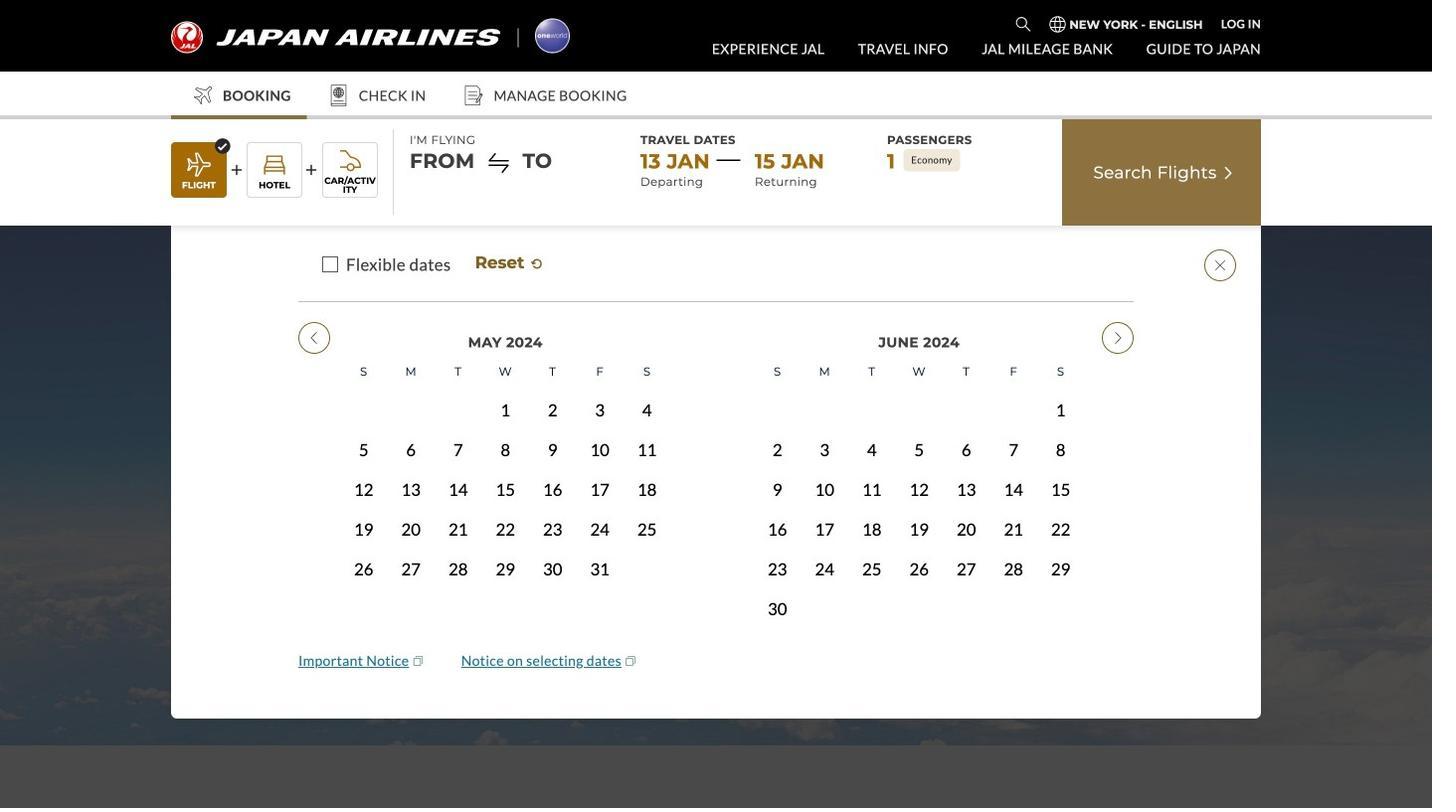 Task type: describe. For each thing, give the bounding box(es) containing it.
close image
[[1205, 250, 1237, 282]]

saturday element for first sunday element from right "friday" element
[[1038, 353, 1085, 390]]

tuesday element for wednesday element corresponding to "friday" element for 2nd sunday element from right
[[435, 353, 482, 390]]

wednesday element for "friday" element for 2nd sunday element from right
[[482, 353, 529, 390]]

saturday element for "friday" element for 2nd sunday element from right
[[624, 353, 671, 390]]

tuesday element for first sunday element from right "friday" element wednesday element
[[849, 353, 896, 390]]

reset image
[[529, 256, 545, 272]]

2 sunday element from the left
[[754, 353, 801, 390]]

thursday element for first sunday element from right "friday" element wednesday element
[[943, 353, 990, 390]]

thursday element for wednesday element corresponding to "friday" element for 2nd sunday element from right
[[529, 353, 577, 390]]

monday element for first sunday element from right
[[801, 353, 849, 390]]

japan airlines image
[[171, 21, 500, 53]]



Task type: vqa. For each thing, say whether or not it's contained in the screenshot.
tab list
no



Task type: locate. For each thing, give the bounding box(es) containing it.
1 horizontal spatial thursday element
[[943, 353, 990, 390]]

2 monday element from the left
[[801, 353, 849, 390]]

monday element for 2nd sunday element from right
[[388, 353, 435, 390]]

1 saturday element from the left
[[624, 353, 671, 390]]

friday element
[[577, 353, 624, 390], [990, 353, 1038, 390]]

0 horizontal spatial wednesday element
[[482, 353, 529, 390]]

1 sunday element from the left
[[340, 353, 388, 390]]

wednesday element
[[482, 353, 529, 390], [896, 353, 943, 390]]

2 tuesday element from the left
[[849, 353, 896, 390]]

thursday element
[[529, 353, 577, 390], [943, 353, 990, 390]]

0 horizontal spatial thursday element
[[529, 353, 577, 390]]

1 friday element from the left
[[577, 353, 624, 390]]

monday element
[[388, 353, 435, 390], [801, 353, 849, 390]]

1 horizontal spatial saturday element
[[1038, 353, 1085, 390]]

1 tuesday element from the left
[[435, 353, 482, 390]]

1 thursday element from the left
[[529, 353, 577, 390]]

0 horizontal spatial saturday element
[[624, 353, 671, 390]]

sunday element
[[340, 353, 388, 390], [754, 353, 801, 390]]

saturday element
[[624, 353, 671, 390], [1038, 353, 1085, 390]]

1 horizontal spatial friday element
[[990, 353, 1038, 390]]

2 saturday element from the left
[[1038, 353, 1085, 390]]

one world image
[[535, 18, 570, 53]]

0 horizontal spatial monday element
[[388, 353, 435, 390]]

1 wednesday element from the left
[[482, 353, 529, 390]]

1 horizontal spatial wednesday element
[[896, 353, 943, 390]]

wednesday element for first sunday element from right "friday" element
[[896, 353, 943, 390]]

2 wednesday element from the left
[[896, 353, 943, 390]]

1 horizontal spatial tuesday element
[[849, 353, 896, 390]]

friday element for 2nd sunday element from right
[[577, 353, 624, 390]]

1 horizontal spatial monday element
[[801, 353, 849, 390]]

0 horizontal spatial sunday element
[[340, 353, 388, 390]]

1 horizontal spatial sunday element
[[754, 353, 801, 390]]

2 thursday element from the left
[[943, 353, 990, 390]]

0 horizontal spatial tuesday element
[[435, 353, 482, 390]]

tuesday element
[[435, 353, 482, 390], [849, 353, 896, 390]]

2 friday element from the left
[[990, 353, 1038, 390]]

1 monday element from the left
[[388, 353, 435, 390]]

friday element for first sunday element from right
[[990, 353, 1038, 390]]

0 horizontal spatial friday element
[[577, 353, 624, 390]]



